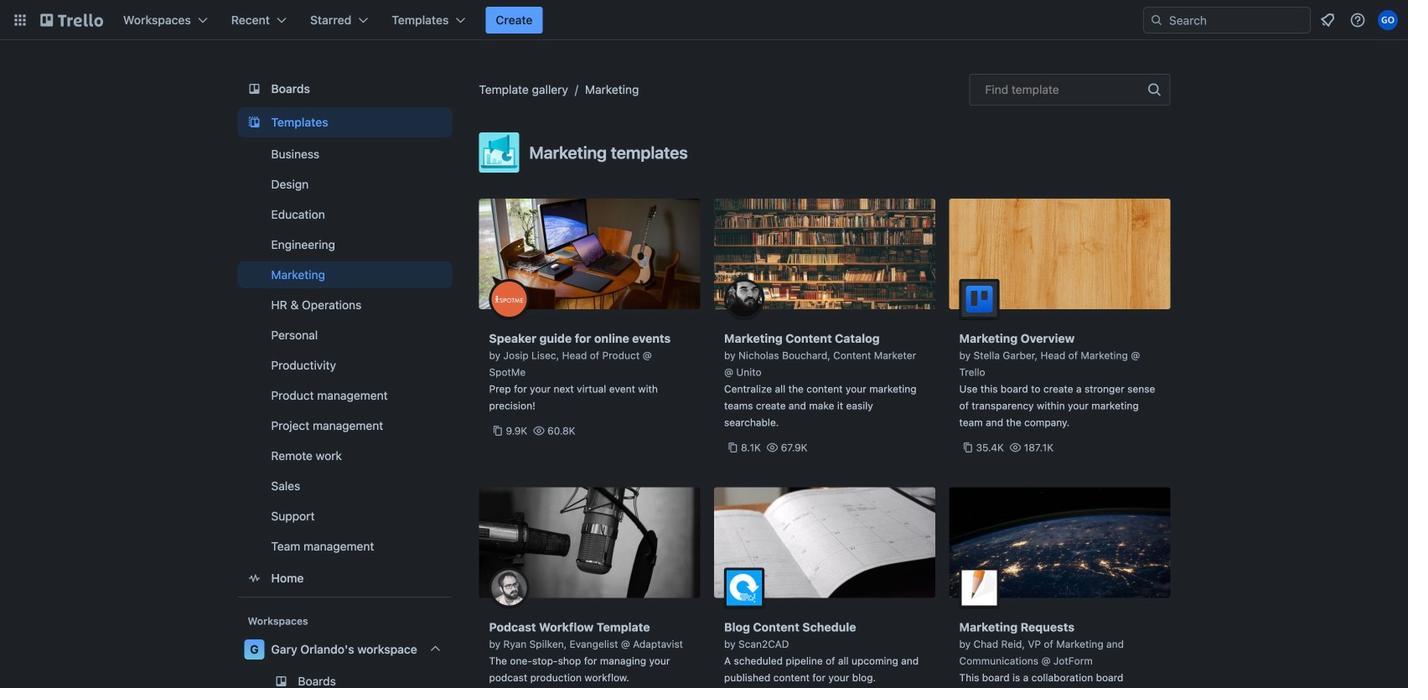 Task type: vqa. For each thing, say whether or not it's contained in the screenshot.
top Greg Robinson (gregrobinson96) icon
no



Task type: locate. For each thing, give the bounding box(es) containing it.
template board image
[[244, 112, 264, 132]]

stella garber, head of marketing @ trello image
[[959, 279, 1000, 319]]

nicholas bouchard, content marketer @ unito image
[[724, 279, 765, 319]]

primary element
[[0, 0, 1408, 40]]

scan2cad image
[[724, 568, 765, 608]]

None field
[[970, 74, 1171, 106]]

search image
[[1150, 13, 1164, 27]]

back to home image
[[40, 7, 103, 34]]



Task type: describe. For each thing, give the bounding box(es) containing it.
chad reid, vp of marketing and communications @ jotform image
[[959, 568, 1000, 608]]

josip lisec, head of product @ spotme image
[[489, 279, 529, 319]]

open information menu image
[[1350, 12, 1366, 29]]

home image
[[244, 568, 264, 588]]

0 notifications image
[[1318, 10, 1338, 30]]

marketing icon image
[[479, 132, 519, 173]]

board image
[[244, 79, 264, 99]]

ryan spilken, evangelist @ adaptavist image
[[489, 568, 529, 608]]

gary orlando (garyorlando) image
[[1378, 10, 1398, 30]]

Search field
[[1164, 8, 1310, 33]]



